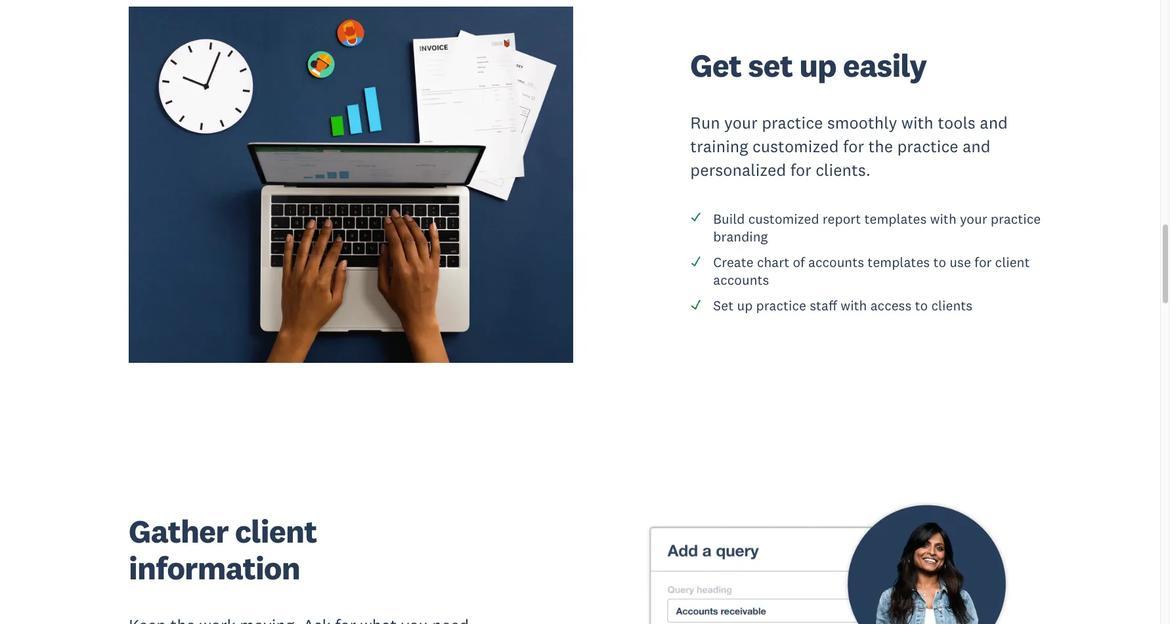 Task type: describe. For each thing, give the bounding box(es) containing it.
included image for create chart of accounts templates to use for client accounts
[[691, 255, 702, 267]]

0 horizontal spatial accounts
[[714, 271, 769, 289]]

1 vertical spatial and
[[963, 136, 991, 157]]

training
[[691, 136, 748, 157]]

create
[[714, 253, 754, 271]]

use
[[950, 253, 971, 271]]

set
[[748, 45, 793, 85]]

client inside the gather client information
[[235, 511, 317, 552]]

your inside build customized report templates with your practice branding
[[960, 210, 988, 228]]

templates inside create chart of accounts templates to use for client accounts
[[868, 253, 930, 271]]

clients.
[[816, 159, 871, 180]]

gather client information
[[129, 511, 317, 589]]

to inside create chart of accounts templates to use for client accounts
[[934, 253, 946, 271]]

templates inside build customized report templates with your practice branding
[[865, 210, 927, 228]]

run your practice smoothly with tools and training customized for the practice and personalized for clients.
[[691, 112, 1008, 180]]

0 vertical spatial for
[[843, 136, 864, 157]]

of
[[793, 253, 805, 271]]

with for your
[[930, 210, 957, 228]]

included image for build customized report templates with your practice branding
[[691, 212, 702, 224]]

get
[[691, 45, 742, 85]]

smoothly
[[827, 112, 897, 133]]

1 vertical spatial up
[[737, 297, 753, 315]]

build
[[714, 210, 745, 228]]

easily
[[843, 45, 927, 85]]

with for tools
[[902, 112, 934, 133]]



Task type: vqa. For each thing, say whether or not it's contained in the screenshot.
"TO"
yes



Task type: locate. For each thing, give the bounding box(es) containing it.
clients
[[932, 297, 973, 315]]

your
[[724, 112, 758, 133], [960, 210, 988, 228]]

1 vertical spatial accounts
[[714, 271, 769, 289]]

0 vertical spatial to
[[934, 253, 946, 271]]

0 vertical spatial up
[[799, 45, 837, 85]]

with
[[902, 112, 934, 133], [930, 210, 957, 228], [841, 297, 867, 315]]

branding
[[714, 228, 768, 246]]

1 horizontal spatial accounts
[[809, 253, 864, 271]]

get set up easily
[[691, 45, 927, 85]]

your up training
[[724, 112, 758, 133]]

0 horizontal spatial for
[[791, 159, 812, 180]]

templates right report
[[865, 210, 927, 228]]

customized inside build customized report templates with your practice branding
[[749, 210, 819, 228]]

report
[[823, 210, 861, 228]]

and
[[980, 112, 1008, 133], [963, 136, 991, 157]]

with for access
[[841, 297, 867, 315]]

the client query interface in xero, with a query stating "can you please send me invoice #12345-7?" image
[[597, 492, 1042, 625]]

practice
[[762, 112, 823, 133], [897, 136, 959, 157], [991, 210, 1041, 228], [756, 297, 806, 315]]

0 vertical spatial templates
[[865, 210, 927, 228]]

for inside create chart of accounts templates to use for client accounts
[[975, 253, 992, 271]]

1 horizontal spatial up
[[799, 45, 837, 85]]

to left use
[[934, 253, 946, 271]]

1 vertical spatial customized
[[749, 210, 819, 228]]

templates
[[865, 210, 927, 228], [868, 253, 930, 271]]

0 vertical spatial and
[[980, 112, 1008, 133]]

staff
[[810, 297, 837, 315]]

accounts right "of"
[[809, 253, 864, 271]]

1 vertical spatial client
[[235, 511, 317, 552]]

customized up "chart"
[[749, 210, 819, 228]]

to
[[934, 253, 946, 271], [915, 297, 928, 315]]

and right tools
[[980, 112, 1008, 133]]

gather
[[129, 511, 228, 552]]

with up use
[[930, 210, 957, 228]]

2 vertical spatial for
[[975, 253, 992, 271]]

1 vertical spatial to
[[915, 297, 928, 315]]

1 horizontal spatial your
[[960, 210, 988, 228]]

0 vertical spatial with
[[902, 112, 934, 133]]

0 horizontal spatial to
[[915, 297, 928, 315]]

1 vertical spatial for
[[791, 159, 812, 180]]

build customized report templates with your practice branding
[[714, 210, 1041, 246]]

included image left the "build"
[[691, 212, 702, 224]]

0 vertical spatial your
[[724, 112, 758, 133]]

for left clients.
[[791, 159, 812, 180]]

with inside build customized report templates with your practice branding
[[930, 210, 957, 228]]

for right use
[[975, 253, 992, 271]]

customized
[[753, 136, 839, 157], [749, 210, 819, 228]]

included image
[[691, 212, 702, 224], [691, 255, 702, 267]]

1 horizontal spatial client
[[995, 253, 1030, 271]]

2 vertical spatial with
[[841, 297, 867, 315]]

tools
[[938, 112, 976, 133]]

client
[[995, 253, 1030, 271], [235, 511, 317, 552]]

with inside run your practice smoothly with tools and training customized for the practice and personalized for clients.
[[902, 112, 934, 133]]

1 horizontal spatial to
[[934, 253, 946, 271]]

the
[[869, 136, 893, 157]]

0 vertical spatial client
[[995, 253, 1030, 271]]

1 vertical spatial templates
[[868, 253, 930, 271]]

for
[[843, 136, 864, 157], [791, 159, 812, 180], [975, 253, 992, 271]]

set
[[714, 297, 734, 315]]

included image
[[691, 299, 702, 311]]

and down tools
[[963, 136, 991, 157]]

run
[[691, 112, 720, 133]]

with right staff
[[841, 297, 867, 315]]

create chart of accounts templates to use for client accounts
[[714, 253, 1030, 289]]

client inside create chart of accounts templates to use for client accounts
[[995, 253, 1030, 271]]

1 vertical spatial included image
[[691, 255, 702, 267]]

customized up clients.
[[753, 136, 839, 157]]

accounts down create
[[714, 271, 769, 289]]

personalized
[[691, 159, 786, 180]]

to right the access
[[915, 297, 928, 315]]

up right the set
[[737, 297, 753, 315]]

1 included image from the top
[[691, 212, 702, 224]]

with left tools
[[902, 112, 934, 133]]

included image left create
[[691, 255, 702, 267]]

information
[[129, 548, 300, 589]]

1 vertical spatial your
[[960, 210, 988, 228]]

your inside run your practice smoothly with tools and training customized for the practice and personalized for clients.
[[724, 112, 758, 133]]

up
[[799, 45, 837, 85], [737, 297, 753, 315]]

up right set
[[799, 45, 837, 85]]

templates down build customized report templates with your practice branding
[[868, 253, 930, 271]]

chart
[[757, 253, 790, 271]]

accounts
[[809, 253, 864, 271], [714, 271, 769, 289]]

0 vertical spatial included image
[[691, 212, 702, 224]]

your up use
[[960, 210, 988, 228]]

for down smoothly at the top of the page
[[843, 136, 864, 157]]

access
[[871, 297, 912, 315]]

customized inside run your practice smoothly with tools and training customized for the practice and personalized for clients.
[[753, 136, 839, 157]]

1 vertical spatial with
[[930, 210, 957, 228]]

0 horizontal spatial up
[[737, 297, 753, 315]]

0 vertical spatial customized
[[753, 136, 839, 157]]

2 included image from the top
[[691, 255, 702, 267]]

0 horizontal spatial your
[[724, 112, 758, 133]]

set up practice staff with access to clients
[[714, 297, 973, 315]]

1 horizontal spatial for
[[843, 136, 864, 157]]

2 horizontal spatial for
[[975, 253, 992, 271]]

0 horizontal spatial client
[[235, 511, 317, 552]]

0 vertical spatial accounts
[[809, 253, 864, 271]]

practice inside build customized report templates with your practice branding
[[991, 210, 1041, 228]]



